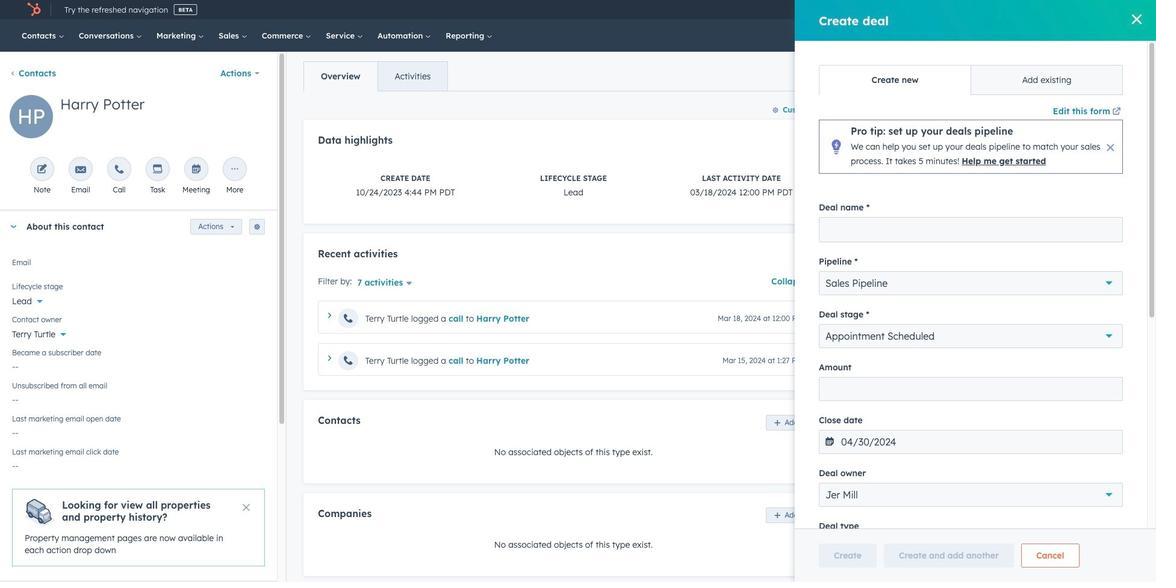 Task type: locate. For each thing, give the bounding box(es) containing it.
2 caret image from the top
[[328, 356, 331, 361]]

marketplaces image
[[962, 5, 973, 16]]

alert
[[12, 490, 265, 567]]

-- text field
[[12, 389, 265, 408], [12, 455, 265, 474]]

-- text field
[[12, 356, 265, 375], [12, 422, 265, 441]]

1 vertical spatial caret image
[[328, 356, 331, 361]]

0 vertical spatial caret image
[[328, 313, 331, 319]]

1 vertical spatial -- text field
[[12, 455, 265, 474]]

0 vertical spatial -- text field
[[12, 389, 265, 408]]

menu
[[874, 0, 1142, 19]]

0 vertical spatial -- text field
[[12, 356, 265, 375]]

jer mill image
[[1053, 4, 1064, 15]]

create an email image
[[75, 164, 86, 176]]

caret image
[[880, 131, 887, 134], [10, 225, 17, 229], [880, 336, 887, 339], [880, 443, 887, 446], [880, 508, 887, 511]]

caret image
[[328, 313, 331, 319], [328, 356, 331, 361]]

more activities, menu pop up image
[[229, 164, 240, 176]]

1 caret image from the top
[[328, 313, 331, 319]]

1 vertical spatial -- text field
[[12, 422, 265, 441]]

close image
[[243, 505, 250, 512]]

navigation
[[303, 61, 448, 92]]

1 -- text field from the top
[[12, 389, 265, 408]]



Task type: vqa. For each thing, say whether or not it's contained in the screenshot.
Users:
no



Task type: describe. For each thing, give the bounding box(es) containing it.
2 -- text field from the top
[[12, 455, 265, 474]]

make a phone call image
[[114, 164, 125, 176]]

1 -- text field from the top
[[12, 356, 265, 375]]

Search HubSpot search field
[[978, 25, 1114, 46]]

2 -- text field from the top
[[12, 422, 265, 441]]

schedule a meeting image
[[191, 164, 202, 176]]

create a note image
[[37, 164, 48, 176]]

create a task image
[[152, 164, 163, 176]]

manage card settings image
[[253, 224, 261, 231]]



